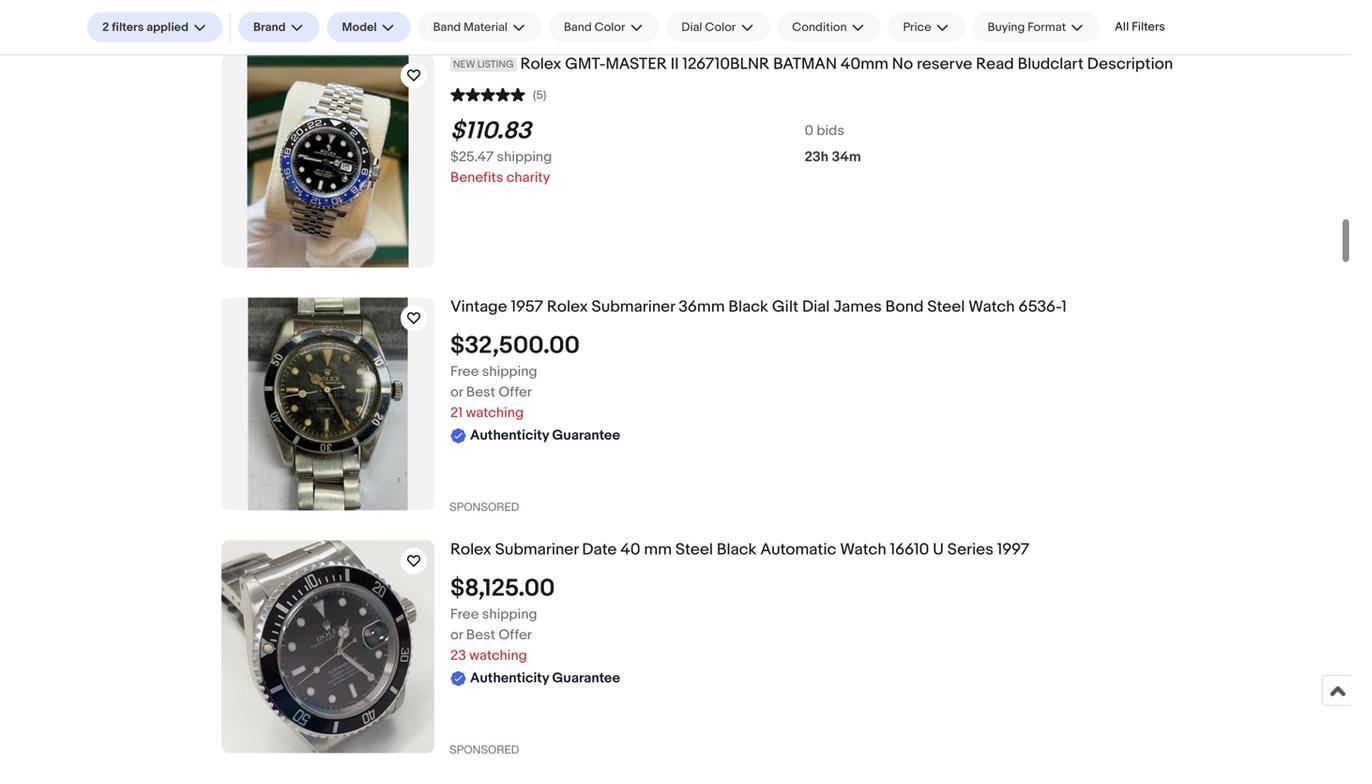 Task type: vqa. For each thing, say whether or not it's contained in the screenshot.
include in the left bottom of the page
no



Task type: locate. For each thing, give the bounding box(es) containing it.
2 sponsored from the top
[[449, 744, 519, 757]]

2 authenticity guarantee from the top
[[470, 670, 620, 687]]

offer for $32,500.00
[[499, 384, 532, 401]]

vintage 1957 rolex submariner 36mm black gilt dial james bond steel watch 6536-1 image
[[221, 298, 434, 511]]

(5)
[[533, 88, 546, 103]]

0 horizontal spatial submariner
[[495, 541, 579, 560]]

guarantee
[[552, 427, 620, 444], [552, 670, 620, 687]]

0 vertical spatial shipping
[[497, 149, 552, 166]]

free up '23'
[[450, 607, 479, 623]]

authenticity
[[470, 427, 549, 444], [470, 670, 549, 687]]

2 filters applied button
[[87, 12, 222, 42]]

0 vertical spatial authenticity guarantee
[[470, 427, 620, 444]]

shipping
[[497, 149, 552, 166], [482, 364, 537, 380], [482, 607, 537, 623]]

1 vertical spatial watching
[[469, 648, 527, 665]]

1957
[[511, 298, 543, 317]]

2 vertical spatial shipping
[[482, 607, 537, 623]]

0 vertical spatial submariner
[[592, 298, 675, 317]]

free up 21
[[450, 364, 479, 380]]

dial right gilt
[[802, 298, 830, 317]]

23
[[450, 648, 466, 665]]

1 vertical spatial shipping
[[482, 364, 537, 380]]

vintage 1957 rolex submariner 36mm black gilt dial james bond steel watch 6536-1 link
[[450, 298, 1336, 318]]

guarantee for $32,500.00
[[552, 427, 620, 444]]

watching right '23'
[[469, 648, 527, 665]]

authenticity down $32,500.00 free shipping or best offer 21 watching
[[470, 427, 549, 444]]

shipping inside "0 bids $25.47 shipping"
[[497, 149, 552, 166]]

shipping for $32,500.00
[[482, 364, 537, 380]]

free
[[450, 364, 479, 380], [450, 607, 479, 623]]

reserve
[[917, 55, 973, 74]]

authenticity guarantee down $32,500.00 free shipping or best offer 21 watching
[[470, 427, 620, 444]]

or
[[450, 384, 463, 401], [450, 627, 463, 644]]

color up 126710blnr
[[705, 20, 736, 34]]

authenticity guarantee down $8,125.00 free shipping or best offer 23 watching
[[470, 670, 620, 687]]

or up '23'
[[450, 627, 463, 644]]

1 vertical spatial watch
[[840, 541, 887, 560]]

1 sponsored from the top
[[449, 501, 519, 514]]

offer down $8,125.00 at the bottom of page
[[499, 627, 532, 644]]

authenticity guarantee for $8,125.00
[[470, 670, 620, 687]]

watching inside $8,125.00 free shipping or best offer 23 watching
[[469, 648, 527, 665]]

1 horizontal spatial color
[[705, 20, 736, 34]]

2 vertical spatial rolex
[[450, 541, 492, 560]]

1 horizontal spatial submariner
[[592, 298, 675, 317]]

sponsored for $32,500.00
[[449, 501, 519, 514]]

charity
[[507, 169, 550, 186]]

benefits
[[450, 169, 503, 186]]

black left gilt
[[729, 298, 769, 317]]

shipping down $32,500.00
[[482, 364, 537, 380]]

watching for $32,500.00
[[466, 405, 524, 422]]

best down $32,500.00
[[466, 384, 495, 401]]

0 horizontal spatial color
[[595, 20, 625, 34]]

band for band color
[[564, 20, 592, 34]]

free inside $8,125.00 free shipping or best offer 23 watching
[[450, 607, 479, 623]]

best up '23'
[[466, 627, 495, 644]]

condition button
[[777, 12, 881, 42]]

0 vertical spatial authenticity
[[470, 427, 549, 444]]

watch
[[969, 298, 1015, 317], [840, 541, 887, 560]]

watch left 6536-
[[969, 298, 1015, 317]]

rolex right '1957' at the left top of page
[[547, 298, 588, 317]]

black
[[729, 298, 769, 317], [717, 541, 757, 560]]

2 band from the left
[[564, 20, 592, 34]]

shipping inside $8,125.00 free shipping or best offer 23 watching
[[482, 607, 537, 623]]

buying
[[988, 20, 1025, 34]]

band
[[433, 20, 461, 34], [564, 20, 592, 34]]

1 free from the top
[[450, 364, 479, 380]]

shipping inside $32,500.00 free shipping or best offer 21 watching
[[482, 364, 537, 380]]

0 vertical spatial dial
[[682, 20, 702, 34]]

0 horizontal spatial dial
[[682, 20, 702, 34]]

series
[[948, 541, 994, 560]]

1 vertical spatial black
[[717, 541, 757, 560]]

$8,125.00 free shipping or best offer 23 watching
[[450, 575, 555, 665]]

black left automatic
[[717, 541, 757, 560]]

6536-
[[1019, 298, 1062, 317]]

1 best from the top
[[466, 384, 495, 401]]

buying format
[[988, 20, 1066, 34]]

new
[[453, 59, 475, 71]]

0 vertical spatial or
[[450, 384, 463, 401]]

2 or from the top
[[450, 627, 463, 644]]

free for $32,500.00
[[450, 364, 479, 380]]

band for band material
[[433, 20, 461, 34]]

2 best from the top
[[466, 627, 495, 644]]

0 horizontal spatial watch
[[840, 541, 887, 560]]

1 vertical spatial steel
[[676, 541, 713, 560]]

watch left 16610
[[840, 541, 887, 560]]

1 band from the left
[[433, 20, 461, 34]]

offer
[[499, 384, 532, 401], [499, 627, 532, 644]]

color
[[595, 20, 625, 34], [705, 20, 736, 34]]

1 authenticity from the top
[[470, 427, 549, 444]]

submariner left 36mm
[[592, 298, 675, 317]]

1 vertical spatial guarantee
[[552, 670, 620, 687]]

best inside $8,125.00 free shipping or best offer 23 watching
[[466, 627, 495, 644]]

1997
[[997, 541, 1029, 560]]

0 vertical spatial sponsored
[[449, 501, 519, 514]]

applied
[[147, 20, 189, 34]]

23h 34m benefits charity
[[450, 149, 861, 186]]

band up gmt-
[[564, 20, 592, 34]]

or inside $8,125.00 free shipping or best offer 23 watching
[[450, 627, 463, 644]]

$32,500.00
[[450, 332, 580, 361]]

batman
[[773, 55, 837, 74]]

no
[[892, 55, 913, 74]]

listing
[[477, 59, 514, 71]]

band color
[[564, 20, 625, 34]]

brand button
[[238, 12, 319, 42]]

1 vertical spatial or
[[450, 627, 463, 644]]

mm
[[644, 541, 672, 560]]

1 horizontal spatial steel
[[927, 298, 965, 317]]

vintage
[[450, 298, 507, 317]]

steel right bond
[[927, 298, 965, 317]]

buying format button
[[973, 12, 1100, 42]]

(5) link
[[450, 86, 546, 103]]

36mm
[[679, 298, 725, 317]]

1 authenticity guarantee from the top
[[470, 427, 620, 444]]

watching right 21
[[466, 405, 524, 422]]

1 or from the top
[[450, 384, 463, 401]]

all filters
[[1115, 20, 1165, 34]]

u
[[933, 541, 944, 560]]

rolex gmt-master ii 126710blnr batman 40mm no reserve read bludclart description image
[[247, 55, 408, 268]]

0 vertical spatial watching
[[466, 405, 524, 422]]

submariner up $8,125.00 at the bottom of page
[[495, 541, 579, 560]]

1 guarantee from the top
[[552, 427, 620, 444]]

2 authenticity from the top
[[470, 670, 549, 687]]

shipping down $8,125.00 at the bottom of page
[[482, 607, 537, 623]]

1 vertical spatial submariner
[[495, 541, 579, 560]]

authenticity guarantee
[[470, 427, 620, 444], [470, 670, 620, 687]]

steel right mm
[[676, 541, 713, 560]]

offer inside $8,125.00 free shipping or best offer 23 watching
[[499, 627, 532, 644]]

color up gmt-
[[595, 20, 625, 34]]

2 free from the top
[[450, 607, 479, 623]]

best inside $32,500.00 free shipping or best offer 21 watching
[[466, 384, 495, 401]]

$8,125.00
[[450, 575, 555, 604]]

$32,500.00 free shipping or best offer 21 watching
[[450, 332, 580, 422]]

authenticity down $8,125.00 free shipping or best offer 23 watching
[[470, 670, 549, 687]]

$110.83
[[450, 117, 531, 146]]

0 vertical spatial guarantee
[[552, 427, 620, 444]]

or up 21
[[450, 384, 463, 401]]

21
[[450, 405, 463, 422]]

1 horizontal spatial band
[[564, 20, 592, 34]]

1 vertical spatial authenticity guarantee
[[470, 670, 620, 687]]

rolex up the (5)
[[520, 55, 562, 74]]

submariner
[[592, 298, 675, 317], [495, 541, 579, 560]]

2 filters applied
[[102, 20, 189, 34]]

all filters button
[[1107, 12, 1173, 42]]

free inside $32,500.00 free shipping or best offer 21 watching
[[450, 364, 479, 380]]

band left material
[[433, 20, 461, 34]]

1 vertical spatial rolex
[[547, 298, 588, 317]]

1 vertical spatial dial
[[802, 298, 830, 317]]

rolex for submariner
[[547, 298, 588, 317]]

1 offer from the top
[[499, 384, 532, 401]]

1 vertical spatial offer
[[499, 627, 532, 644]]

rolex submariner date 40 mm steel black automatic watch 16610 u series 1997
[[450, 541, 1029, 560]]

dial
[[682, 20, 702, 34], [802, 298, 830, 317]]

shipping up charity
[[497, 149, 552, 166]]

read
[[976, 55, 1014, 74]]

steel
[[927, 298, 965, 317], [676, 541, 713, 560]]

best
[[466, 384, 495, 401], [466, 627, 495, 644]]

1 vertical spatial authenticity
[[470, 670, 549, 687]]

price
[[903, 20, 931, 34]]

2 color from the left
[[705, 20, 736, 34]]

dial up 126710blnr
[[682, 20, 702, 34]]

2 guarantee from the top
[[552, 670, 620, 687]]

1 vertical spatial sponsored
[[449, 744, 519, 757]]

0 vertical spatial offer
[[499, 384, 532, 401]]

2 offer from the top
[[499, 627, 532, 644]]

16610
[[890, 541, 929, 560]]

offer down $32,500.00
[[499, 384, 532, 401]]

1 vertical spatial free
[[450, 607, 479, 623]]

1 vertical spatial best
[[466, 627, 495, 644]]

0 vertical spatial best
[[466, 384, 495, 401]]

watching inside $32,500.00 free shipping or best offer 21 watching
[[466, 405, 524, 422]]

5 out of 5 stars image
[[450, 86, 525, 103]]

master
[[606, 55, 667, 74]]

1 color from the left
[[595, 20, 625, 34]]

0 vertical spatial rolex
[[520, 55, 562, 74]]

best for $32,500.00
[[466, 384, 495, 401]]

color for dial color
[[705, 20, 736, 34]]

automatic
[[760, 541, 837, 560]]

rolex
[[520, 55, 562, 74], [547, 298, 588, 317], [450, 541, 492, 560]]

0 bids $25.47 shipping
[[450, 122, 844, 166]]

0 vertical spatial free
[[450, 364, 479, 380]]

watching
[[466, 405, 524, 422], [469, 648, 527, 665]]

2
[[102, 20, 109, 34]]

0 vertical spatial watch
[[969, 298, 1015, 317]]

sponsored
[[449, 501, 519, 514], [449, 744, 519, 757]]

offer inside $32,500.00 free shipping or best offer 21 watching
[[499, 384, 532, 401]]

guarantee for $8,125.00
[[552, 670, 620, 687]]

0 horizontal spatial band
[[433, 20, 461, 34]]

rolex up $8,125.00 at the bottom of page
[[450, 541, 492, 560]]

dial color
[[682, 20, 736, 34]]

or inside $32,500.00 free shipping or best offer 21 watching
[[450, 384, 463, 401]]



Task type: describe. For each thing, give the bounding box(es) containing it.
filters
[[112, 20, 144, 34]]

model
[[342, 20, 377, 34]]

0 vertical spatial steel
[[927, 298, 965, 317]]

authenticity for $32,500.00
[[470, 427, 549, 444]]

shipping for $8,125.00
[[482, 607, 537, 623]]

rolex submariner date 40 mm steel black automatic watch 16610 u series 1997 link
[[450, 541, 1336, 561]]

0 horizontal spatial steel
[[676, 541, 713, 560]]

rolex for gmt-
[[520, 55, 562, 74]]

description
[[1087, 55, 1173, 74]]

watching for $8,125.00
[[469, 648, 527, 665]]

0 vertical spatial black
[[729, 298, 769, 317]]

23h
[[805, 149, 829, 166]]

ii
[[671, 55, 679, 74]]

band color button
[[549, 12, 659, 42]]

126710blnr
[[683, 55, 770, 74]]

filters
[[1132, 20, 1165, 34]]

james
[[834, 298, 882, 317]]

date
[[582, 541, 617, 560]]

free for $8,125.00
[[450, 607, 479, 623]]

new listing rolex gmt-master ii 126710blnr batman 40mm no reserve read bludclart description
[[453, 55, 1173, 74]]

model button
[[327, 12, 411, 42]]

color for band color
[[595, 20, 625, 34]]

best for $8,125.00
[[466, 627, 495, 644]]

sponsored for $8,125.00
[[449, 744, 519, 757]]

40
[[620, 541, 640, 560]]

1 horizontal spatial dial
[[802, 298, 830, 317]]

submariner inside vintage 1957 rolex submariner 36mm black gilt dial james bond steel watch 6536-1 link
[[592, 298, 675, 317]]

40mm
[[841, 55, 889, 74]]

$25.47
[[450, 149, 494, 166]]

or for $8,125.00
[[450, 627, 463, 644]]

authenticity for $8,125.00
[[470, 670, 549, 687]]

rolex submariner date 40 mm steel black automatic watch 16610 u series 1997 image
[[221, 541, 434, 754]]

format
[[1028, 20, 1066, 34]]

vintage 1957 rolex submariner 36mm black gilt dial james bond steel watch 6536-1
[[450, 298, 1067, 317]]

all
[[1115, 20, 1129, 34]]

offer for $8,125.00
[[499, 627, 532, 644]]

band material
[[433, 20, 508, 34]]

1 horizontal spatial watch
[[969, 298, 1015, 317]]

1
[[1062, 298, 1067, 317]]

bludclart
[[1018, 55, 1084, 74]]

0
[[805, 122, 814, 139]]

authenticity guarantee for $32,500.00
[[470, 427, 620, 444]]

brand
[[253, 20, 286, 34]]

bids
[[817, 122, 844, 139]]

submariner inside rolex submariner date 40 mm steel black automatic watch 16610 u series 1997 link
[[495, 541, 579, 560]]

gmt-
[[565, 55, 606, 74]]

34m
[[832, 149, 861, 166]]

condition
[[792, 20, 847, 34]]

gilt
[[772, 298, 799, 317]]

dial color button
[[667, 12, 770, 42]]

dial inside dropdown button
[[682, 20, 702, 34]]

band material button
[[418, 12, 541, 42]]

bond
[[885, 298, 924, 317]]

or for $32,500.00
[[450, 384, 463, 401]]

material
[[464, 20, 508, 34]]

price button
[[888, 12, 965, 42]]



